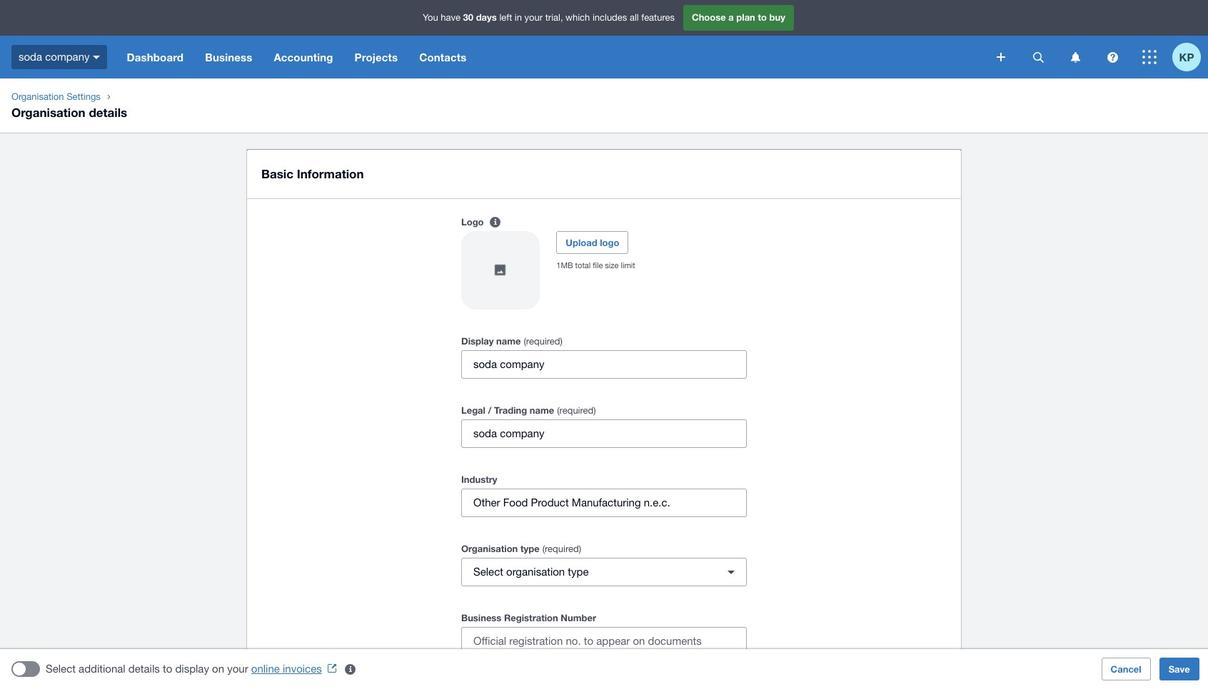 Task type: describe. For each thing, give the bounding box(es) containing it.
type inside popup button
[[568, 566, 589, 578]]

information
[[297, 166, 364, 181]]

kp
[[1179, 50, 1194, 63]]

(required) inside legal / trading name (required)
[[557, 406, 596, 416]]

select organisation type
[[473, 566, 589, 578]]

select for select additional details to display on your online invoices
[[46, 663, 76, 676]]

1 horizontal spatial details
[[128, 663, 160, 676]]

svg image
[[997, 53, 1005, 61]]

legal
[[461, 405, 486, 416]]

additional information image
[[336, 656, 365, 684]]

choose a plan to buy
[[692, 12, 786, 23]]

Official name to appear on documents text field
[[462, 421, 746, 448]]

30
[[463, 12, 474, 23]]

organisation's current logo image image
[[461, 231, 540, 310]]

in
[[515, 12, 522, 23]]

industry
[[461, 474, 497, 486]]

0 horizontal spatial type
[[521, 543, 540, 555]]

left
[[499, 12, 512, 23]]

settings
[[67, 91, 101, 102]]

total
[[575, 261, 591, 270]]

dashboard
[[127, 51, 184, 64]]

plan
[[737, 12, 755, 23]]

1mb total file size limit
[[557, 261, 635, 270]]

business for business registration number
[[461, 613, 502, 624]]

to for plan
[[758, 12, 767, 23]]

Business Registration Number text field
[[462, 628, 746, 656]]

upload logo
[[566, 237, 619, 249]]

organisation
[[506, 566, 565, 578]]

select organisation type button
[[461, 558, 747, 587]]

trading
[[494, 405, 527, 416]]

all
[[630, 12, 639, 23]]

cancel button
[[1102, 658, 1151, 681]]

organisation settings link
[[6, 90, 106, 104]]

have
[[441, 12, 461, 23]]

your for on
[[227, 663, 248, 676]]

display
[[461, 336, 494, 347]]

save button
[[1159, 658, 1200, 681]]

logo
[[600, 237, 619, 249]]

accounting
[[274, 51, 333, 64]]

cancel
[[1111, 664, 1142, 676]]

display name (required)
[[461, 336, 563, 347]]

soda
[[19, 51, 42, 63]]

number
[[561, 613, 596, 624]]

projects button
[[344, 36, 409, 79]]

includes
[[593, 12, 627, 23]]

on
[[212, 663, 224, 676]]

select for select organisation type
[[473, 566, 503, 578]]

basic information
[[261, 166, 364, 181]]

trial,
[[545, 12, 563, 23]]

organisation for organisation settings
[[11, 91, 64, 102]]

your for in
[[525, 12, 543, 23]]

save
[[1169, 664, 1190, 676]]

dashboard link
[[116, 36, 194, 79]]

legal / trading name (required)
[[461, 405, 596, 416]]

additional
[[79, 663, 125, 676]]

accounting button
[[263, 36, 344, 79]]

1mb
[[557, 261, 573, 270]]

projects
[[355, 51, 398, 64]]



Task type: vqa. For each thing, say whether or not it's contained in the screenshot.
leftmost the details
yes



Task type: locate. For each thing, give the bounding box(es) containing it.
1 horizontal spatial to
[[758, 12, 767, 23]]

0 vertical spatial your
[[525, 12, 543, 23]]

0 vertical spatial select
[[473, 566, 503, 578]]

name
[[496, 336, 521, 347], [530, 405, 554, 416]]

1 vertical spatial (required)
[[557, 406, 596, 416]]

contacts
[[419, 51, 467, 64]]

type up 'select organisation type'
[[521, 543, 540, 555]]

0 vertical spatial type
[[521, 543, 540, 555]]

organisation up 'select organisation type'
[[461, 543, 518, 555]]

upload
[[566, 237, 597, 249]]

choose
[[692, 12, 726, 23]]

business registration number
[[461, 613, 596, 624]]

select down organisation type (required)
[[473, 566, 503, 578]]

organisation inside 'link'
[[11, 91, 64, 102]]

details down settings
[[89, 105, 127, 120]]

limit
[[621, 261, 635, 270]]

select inside popup button
[[473, 566, 503, 578]]

type
[[521, 543, 540, 555], [568, 566, 589, 578]]

1 vertical spatial organisation
[[11, 105, 85, 120]]

your inside you have 30 days left in your trial, which includes all features
[[525, 12, 543, 23]]

(required) inside display name (required)
[[524, 336, 563, 347]]

1 vertical spatial business
[[461, 613, 502, 624]]

Industry field
[[462, 490, 746, 517]]

0 horizontal spatial to
[[163, 663, 172, 676]]

a
[[729, 12, 734, 23]]

size
[[605, 261, 619, 270]]

to for details
[[163, 663, 172, 676]]

kp button
[[1173, 36, 1208, 79]]

1 vertical spatial select
[[46, 663, 76, 676]]

invoices
[[283, 663, 322, 676]]

0 vertical spatial (required)
[[524, 336, 563, 347]]

business
[[205, 51, 252, 64], [461, 613, 502, 624]]

you
[[423, 12, 438, 23]]

1 vertical spatial name
[[530, 405, 554, 416]]

0 horizontal spatial business
[[205, 51, 252, 64]]

0 vertical spatial to
[[758, 12, 767, 23]]

0 horizontal spatial details
[[89, 105, 127, 120]]

business inside 'popup button'
[[205, 51, 252, 64]]

0 vertical spatial details
[[89, 105, 127, 120]]

svg image
[[1143, 50, 1157, 64], [1033, 52, 1044, 62], [1071, 52, 1080, 62], [1107, 52, 1118, 62], [93, 56, 100, 59]]

0 horizontal spatial your
[[227, 663, 248, 676]]

0 vertical spatial organisation
[[11, 91, 64, 102]]

Name as it appears in Xero text field
[[462, 351, 746, 378]]

display
[[175, 663, 209, 676]]

2 vertical spatial (required)
[[542, 544, 581, 555]]

name right 'trading'
[[530, 405, 554, 416]]

banner containing kp
[[0, 0, 1208, 79]]

online
[[251, 663, 280, 676]]

2 vertical spatial organisation
[[461, 543, 518, 555]]

organisation details
[[11, 105, 127, 120]]

svg image inside soda company popup button
[[93, 56, 100, 59]]

soda company button
[[0, 36, 116, 79]]

name right display
[[496, 336, 521, 347]]

banner
[[0, 0, 1208, 79]]

your right on
[[227, 663, 248, 676]]

organisation
[[11, 91, 64, 102], [11, 105, 85, 120], [461, 543, 518, 555]]

1 horizontal spatial name
[[530, 405, 554, 416]]

1 vertical spatial details
[[128, 663, 160, 676]]

0 horizontal spatial name
[[496, 336, 521, 347]]

features
[[641, 12, 675, 23]]

which
[[566, 12, 590, 23]]

1 horizontal spatial business
[[461, 613, 502, 624]]

details
[[89, 105, 127, 120], [128, 663, 160, 676]]

1 horizontal spatial type
[[568, 566, 589, 578]]

days
[[476, 12, 497, 23]]

organisation down organisation settings 'link'
[[11, 105, 85, 120]]

to left buy
[[758, 12, 767, 23]]

logo
[[461, 216, 484, 228]]

type right the 'organisation'
[[568, 566, 589, 578]]

more information about logo requirements image
[[481, 208, 510, 237]]

(required) for display name
[[524, 336, 563, 347]]

company
[[45, 51, 90, 63]]

1 horizontal spatial your
[[525, 12, 543, 23]]

registration
[[504, 613, 558, 624]]

buy
[[769, 12, 786, 23]]

organisation type (required)
[[461, 543, 581, 555]]

basic
[[261, 166, 293, 181]]

organisation settings
[[11, 91, 101, 102]]

online invoices link
[[251, 663, 342, 676]]

soda company
[[19, 51, 90, 63]]

(required)
[[524, 336, 563, 347], [557, 406, 596, 416], [542, 544, 581, 555]]

file
[[593, 261, 603, 270]]

(required) up the 'organisation'
[[542, 544, 581, 555]]

your right in
[[525, 12, 543, 23]]

your
[[525, 12, 543, 23], [227, 663, 248, 676]]

1 vertical spatial to
[[163, 663, 172, 676]]

select
[[473, 566, 503, 578], [46, 663, 76, 676]]

upload logo button
[[557, 231, 629, 254]]

organisation up the organisation details
[[11, 91, 64, 102]]

(required) up official name to appear on documents text box
[[557, 406, 596, 416]]

1 vertical spatial your
[[227, 663, 248, 676]]

/
[[488, 405, 492, 416]]

to left "display"
[[163, 663, 172, 676]]

organisation for organisation details
[[11, 105, 85, 120]]

you have 30 days left in your trial, which includes all features
[[423, 12, 675, 23]]

0 vertical spatial name
[[496, 336, 521, 347]]

details right additional on the bottom of the page
[[128, 663, 160, 676]]

0 horizontal spatial select
[[46, 663, 76, 676]]

(required) up the 'name as it appears in xero' text field
[[524, 336, 563, 347]]

(required) inside organisation type (required)
[[542, 544, 581, 555]]

business for business
[[205, 51, 252, 64]]

select additional details to display on your online invoices
[[46, 663, 322, 676]]

to
[[758, 12, 767, 23], [163, 663, 172, 676]]

1 vertical spatial type
[[568, 566, 589, 578]]

select left additional on the bottom of the page
[[46, 663, 76, 676]]

1 horizontal spatial select
[[473, 566, 503, 578]]

0 vertical spatial business
[[205, 51, 252, 64]]

(required) for organisation type
[[542, 544, 581, 555]]

contacts button
[[409, 36, 477, 79]]

business button
[[194, 36, 263, 79]]



